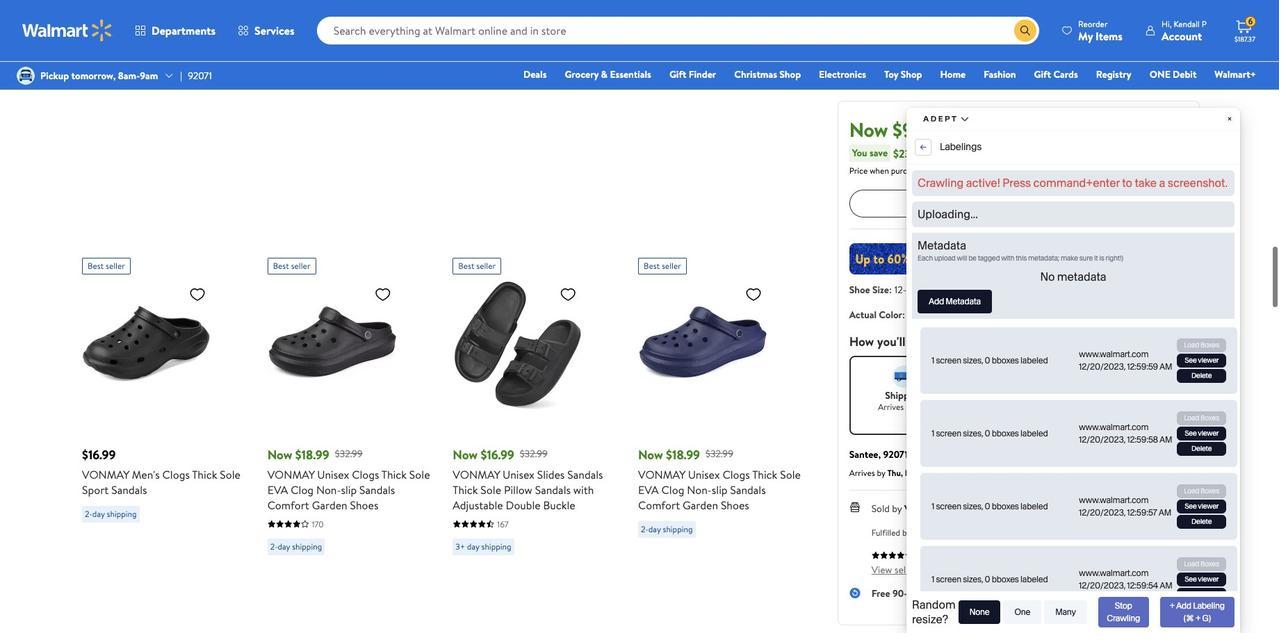 Task type: locate. For each thing, give the bounding box(es) containing it.
registry link
[[1090, 67, 1138, 82]]

dec right thu,
[[905, 467, 920, 479]]

0 horizontal spatial vonmay unisex clogs thick sole eva clog non-slip sandals comfort garden shoes image
[[267, 280, 397, 409]]

1 horizontal spatial slip
[[712, 482, 728, 497]]

 image
[[17, 67, 35, 85]]

non-
[[316, 482, 341, 497], [687, 482, 712, 497]]

buy now button
[[849, 190, 1016, 218]]

vonmay unisex slides sandals thick sole pillow sandals with adjustable double buckle image
[[453, 280, 582, 409]]

0 horizontal spatial :
[[889, 283, 892, 297]]

: for size
[[889, 283, 892, 297]]

1 best from the left
[[88, 260, 104, 272]]

1 $18.99 from the left
[[295, 446, 329, 463]]

0 horizontal spatial comfort
[[267, 497, 309, 513]]

view seller information link
[[872, 563, 969, 577]]

0 vertical spatial pickup
[[40, 69, 69, 83]]

arrives down intent image for shipping
[[878, 401, 904, 413]]

details
[[961, 587, 990, 601]]

92071 for santee,
[[883, 448, 908, 462]]

home
[[940, 67, 966, 81]]

vonmay unisex clogs thick sole eva clog non-slip sandals comfort garden shoes image
[[267, 280, 397, 409], [638, 280, 768, 409]]

1 horizontal spatial clogs
[[352, 467, 379, 482]]

free
[[872, 587, 890, 601]]

0 vertical spatial this
[[653, 7, 668, 21]]

vonmay
[[82, 467, 129, 482], [267, 467, 315, 482], [453, 467, 500, 482], [638, 467, 685, 482]]

you save $23.00
[[852, 146, 927, 161]]

item
[[182, 21, 201, 35]]

terms up "services"
[[234, 7, 259, 21]]

party down in
[[628, 21, 650, 35]]

size guide button
[[1010, 283, 1052, 297]]

marketplace down section
[[653, 21, 705, 35]]

1 vertical spatial sale
[[252, 21, 268, 35]]

information inside 'please be aware that the warranty terms on items offered for sale by third party marketplace sellers may differ from those displayed in this section (if any). to confirm warranty terms on an item offered for sale by a third party marketplace seller, please use the 'contact seller' feature on the third party marketplace seller's information page and request the item's warranty terms prior to purchase.'
[[738, 21, 787, 35]]

0 horizontal spatial clog
[[291, 482, 314, 497]]

0 vertical spatial for
[[333, 7, 346, 21]]

pillow
[[504, 482, 533, 497]]

thick inside now $16.99 $32.99 vonmay unisex slides sandals thick sole pillow sandals with adjustable double buckle
[[453, 482, 478, 497]]

the down those at the left of the page
[[590, 21, 604, 35]]

shop up warnings "image"
[[780, 67, 801, 81]]

sandals
[[568, 467, 603, 482], [111, 482, 147, 497], [360, 482, 395, 497], [535, 482, 571, 497], [730, 482, 766, 497]]

please
[[417, 21, 443, 35]]

intent image for shipping image
[[893, 366, 915, 388]]

2 product group from the left
[[267, 252, 433, 561]]

sellers
[[480, 7, 506, 21]]

buckle
[[543, 497, 576, 513]]

vonmay
[[905, 502, 938, 516]]

pickup down intent image for pickup
[[1005, 389, 1033, 403]]

0 vertical spatial arrives
[[878, 401, 904, 413]]

1 vertical spatial to
[[1100, 196, 1110, 211]]

pickup button
[[964, 356, 1073, 435]]

for left "services"
[[237, 21, 249, 35]]

departments
[[152, 23, 216, 38]]

gift left cards on the right of the page
[[1034, 67, 1051, 81]]

third down displayed on the top of page
[[606, 21, 626, 35]]

seller for add to favorites list, vonmay unisex clogs thick sole eva clog non-slip sandals comfort garden shoes image
[[662, 260, 681, 272]]

the
[[179, 7, 193, 21], [462, 21, 476, 35], [590, 21, 604, 35], [142, 36, 156, 50]]

this right get
[[930, 333, 950, 350]]

fulfilled by walmart
[[872, 527, 943, 539]]

1 vertical spatial 2-
[[641, 523, 649, 535]]

1 vertical spatial offered
[[203, 21, 235, 35]]

dec down intent image for shipping
[[906, 401, 921, 413]]

warranty
[[195, 7, 232, 21], [90, 21, 127, 35], [185, 36, 222, 50]]

hi, kendall p account
[[1162, 18, 1207, 43]]

1 vertical spatial 2-day shipping
[[641, 523, 693, 535]]

get
[[909, 333, 927, 350]]

size left the guide
[[1010, 283, 1026, 297]]

2 horizontal spatial party
[[628, 21, 650, 35]]

men's
[[132, 467, 160, 482]]

to down the a
[[274, 36, 283, 50]]

pickup inside button
[[1005, 389, 1033, 403]]

2 best seller from the left
[[273, 260, 310, 272]]

finder
[[689, 67, 716, 81]]

$16.99 inside $16.99 vonmay men's clogs thick sole sport sandals
[[82, 446, 116, 463]]

1 horizontal spatial 92071
[[883, 448, 908, 462]]

party up purchase.
[[311, 21, 333, 35]]

gift finder
[[670, 67, 716, 81]]

0 horizontal spatial $16.99
[[82, 446, 116, 463]]

dec inside shipping arrives dec 21
[[906, 401, 921, 413]]

21 up change
[[923, 401, 930, 413]]

1 vertical spatial 21
[[922, 467, 929, 479]]

1 horizontal spatial offered
[[299, 7, 331, 21]]

gift inside gift cards link
[[1034, 67, 1051, 81]]

0 vertical spatial sale
[[348, 7, 364, 21]]

may
[[509, 7, 526, 21]]

1 horizontal spatial non-
[[687, 482, 712, 497]]

0 vertical spatial 21
[[923, 401, 930, 413]]

1 horizontal spatial arrives
[[878, 401, 904, 413]]

92071 inside "santee, 92071 change arrives by thu, dec 21"
[[883, 448, 908, 462]]

4 best seller from the left
[[644, 260, 681, 272]]

3 vonmay from the left
[[453, 467, 500, 482]]

$16.99 up sport
[[82, 446, 116, 463]]

marketplace
[[425, 7, 477, 21], [336, 21, 388, 35], [653, 21, 705, 35]]

hi,
[[1162, 18, 1172, 30]]

product group
[[82, 252, 248, 561], [267, 252, 433, 561], [453, 252, 619, 561], [638, 252, 804, 561]]

2 horizontal spatial clogs
[[723, 467, 750, 482]]

0 horizontal spatial unisex
[[317, 467, 349, 482]]

0 horizontal spatial sale
[[252, 21, 268, 35]]

3 best seller from the left
[[458, 260, 496, 272]]

0 horizontal spatial shoes
[[350, 497, 379, 513]]

seller for "add to favorites list, vonmay unisex slides sandals thick sole pillow sandals with adjustable double buckle" image
[[477, 260, 496, 272]]

1 horizontal spatial shop
[[901, 67, 922, 81]]

warranty down item
[[185, 36, 222, 50]]

2 horizontal spatial 2-
[[641, 523, 649, 535]]

1 horizontal spatial information
[[919, 563, 969, 577]]

marketplace left seller,
[[336, 21, 388, 35]]

how
[[849, 333, 874, 350]]

clogs
[[162, 467, 190, 482], [352, 467, 379, 482], [723, 467, 750, 482]]

for right items
[[333, 7, 346, 21]]

4.4939 stars out of 5, based on 2887 seller reviews element
[[872, 551, 913, 560]]

1 vertical spatial dec
[[905, 467, 920, 479]]

0 vertical spatial :
[[889, 283, 892, 297]]

warranty down "please"
[[90, 21, 127, 35]]

1 vertical spatial pickup
[[1005, 389, 1033, 403]]

offered right items
[[299, 7, 331, 21]]

92071 up thu,
[[883, 448, 908, 462]]

0 horizontal spatial 2-day shipping
[[85, 508, 137, 520]]

2 comfort from the left
[[638, 497, 680, 513]]

1 horizontal spatial eva
[[638, 482, 659, 497]]

$16.99 up pillow
[[481, 446, 514, 463]]

now
[[849, 116, 888, 143], [267, 446, 292, 463], [453, 446, 478, 463], [638, 446, 663, 463]]

unisex for now $18.99
[[317, 467, 349, 482]]

0 horizontal spatial pickup
[[40, 69, 69, 83]]

1 best seller from the left
[[88, 260, 125, 272]]

gift inside gift finder link
[[670, 67, 687, 81]]

best for add to favorites list, vonmay unisex clogs thick sole eva clog non-slip sandals comfort garden shoes image
[[644, 260, 660, 272]]

1 vertical spatial terms
[[130, 21, 154, 35]]

1 garden from the left
[[312, 497, 347, 513]]

intent image for pickup image
[[1008, 366, 1030, 388]]

view seller information
[[872, 563, 969, 577]]

1 clogs from the left
[[162, 467, 190, 482]]

vonmay unisex clogs thick sole eva clog non-slip sandals comfort garden shoes image for add to favorites list, vonmay unisex clogs thick sole eva clog non-slip sandals comfort garden shoes icon
[[267, 280, 397, 409]]

when
[[870, 165, 889, 177]]

1 vertical spatial for
[[237, 21, 249, 35]]

unisex inside now $16.99 $32.99 vonmay unisex slides sandals thick sole pillow sandals with adjustable double buckle
[[503, 467, 535, 482]]

arrives inside shipping arrives dec 21
[[878, 401, 904, 413]]

1 horizontal spatial 2-day shipping
[[270, 541, 322, 552]]

gift left finder
[[670, 67, 687, 81]]

1 horizontal spatial to
[[1100, 196, 1110, 211]]

size left the 12-
[[873, 283, 889, 297]]

vonmay inside $16.99 vonmay men's clogs thick sole sport sandals
[[82, 467, 129, 482]]

christmas shop
[[734, 67, 801, 81]]

2 best from the left
[[273, 260, 289, 272]]

gift for gift cards
[[1034, 67, 1051, 81]]

party up seller,
[[401, 7, 423, 21]]

to left cart
[[1100, 196, 1110, 211]]

21
[[923, 401, 930, 413], [922, 467, 929, 479]]

double
[[506, 497, 541, 513]]

1 eva from the left
[[267, 482, 288, 497]]

0 horizontal spatial clogs
[[162, 467, 190, 482]]

delivery button
[[1079, 356, 1188, 435]]

terms down aware
[[130, 21, 154, 35]]

: left the 12-
[[889, 283, 892, 297]]

1 horizontal spatial :
[[903, 308, 905, 322]]

2 horizontal spatial unisex
[[688, 467, 720, 482]]

be
[[120, 7, 130, 21]]

best seller for add to favorites list, vonmay unisex clogs thick sole eva clog non-slip sandals comfort garden shoes icon
[[273, 260, 310, 272]]

on up "services"
[[261, 7, 272, 21]]

0 horizontal spatial slip
[[341, 482, 357, 497]]

marketplace up use
[[425, 7, 477, 21]]

Walmart Site-Wide search field
[[317, 17, 1040, 45]]

search icon image
[[1020, 25, 1031, 36]]

feature
[[544, 21, 574, 35]]

0 horizontal spatial for
[[237, 21, 249, 35]]

santee, 92071 change arrives by thu, dec 21
[[849, 448, 946, 479]]

1 size from the left
[[873, 283, 889, 297]]

0 horizontal spatial 92071
[[188, 69, 212, 83]]

1 horizontal spatial unisex
[[503, 467, 535, 482]]

learn more about strikethrough prices image
[[973, 128, 984, 139]]

walmart
[[913, 527, 943, 539]]

: down the 12-
[[903, 308, 905, 322]]

2 eva from the left
[[638, 482, 659, 497]]

1 horizontal spatial this
[[930, 333, 950, 350]]

warranty up item
[[195, 7, 232, 21]]

0 horizontal spatial on
[[156, 21, 167, 35]]

by inside "santee, 92071 change arrives by thu, dec 21"
[[877, 467, 886, 479]]

1 horizontal spatial comfort
[[638, 497, 680, 513]]

0 horizontal spatial size
[[873, 283, 889, 297]]

offered right item
[[203, 21, 235, 35]]

to inside 'please be aware that the warranty terms on items offered for sale by third party marketplace sellers may differ from those displayed in this section (if any). to confirm warranty terms on an item offered for sale by a third party marketplace seller, please use the 'contact seller' feature on the third party marketplace seller's information page and request the item's warranty terms prior to purchase.'
[[274, 36, 283, 50]]

how you'll get this item:
[[849, 333, 982, 350]]

details button
[[961, 587, 990, 601]]

1 vonmay unisex clogs thick sole eva clog non-slip sandals comfort garden shoes image from the left
[[267, 280, 397, 409]]

best seller for "add to favorites list, vonmay unisex slides sandals thick sole pillow sandals with adjustable double buckle" image
[[458, 260, 496, 272]]

any).
[[715, 7, 735, 21]]

size
[[873, 283, 889, 297], [1010, 283, 1026, 297]]

shoe size : 12-13 women/10-11 men
[[849, 283, 993, 297]]

2 horizontal spatial third
[[606, 21, 626, 35]]

0 horizontal spatial this
[[653, 7, 668, 21]]

&
[[601, 67, 608, 81]]

1 vonmay from the left
[[82, 467, 129, 482]]

intent image for delivery image
[[1123, 366, 1145, 388]]

0 horizontal spatial gift
[[670, 67, 687, 81]]

account
[[1162, 28, 1202, 43]]

actual color :
[[849, 308, 905, 322]]

2 horizontal spatial marketplace
[[653, 21, 705, 35]]

1 horizontal spatial garden
[[683, 497, 718, 513]]

information up returns at the bottom
[[919, 563, 969, 577]]

0 vertical spatial 2-day shipping
[[85, 508, 137, 520]]

debit
[[1173, 67, 1197, 81]]

best for add to favorites list, vonmay men's clogs thick sole sport sandals icon
[[88, 260, 104, 272]]

product group containing $16.99
[[82, 252, 248, 561]]

2 horizontal spatial on
[[577, 21, 587, 35]]

21 down change button
[[922, 467, 929, 479]]

$187.37
[[1235, 34, 1256, 44]]

0 horizontal spatial now $18.99 $32.99 vonmay unisex clogs thick sole eva clog non-slip sandals comfort garden shoes
[[267, 446, 430, 513]]

1 horizontal spatial size
[[1010, 283, 1026, 297]]

vonmay inside now $16.99 $32.99 vonmay unisex slides sandals thick sole pillow sandals with adjustable double buckle
[[453, 467, 500, 482]]

0 horizontal spatial non-
[[316, 482, 341, 497]]

item:
[[953, 333, 982, 350]]

0 horizontal spatial garden
[[312, 497, 347, 513]]

prior
[[251, 36, 272, 50]]

this right in
[[653, 7, 668, 21]]

2 $16.99 from the left
[[481, 446, 514, 463]]

dec inside "santee, 92071 change arrives by thu, dec 21"
[[905, 467, 920, 479]]

0 horizontal spatial arrives
[[849, 467, 875, 479]]

best
[[88, 260, 104, 272], [273, 260, 289, 272], [458, 260, 475, 272], [644, 260, 660, 272]]

differ
[[528, 7, 551, 21]]

1 horizontal spatial third
[[378, 7, 399, 21]]

the left item's
[[142, 36, 156, 50]]

0 horizontal spatial information
[[738, 21, 787, 35]]

slip
[[341, 482, 357, 497], [712, 482, 728, 497]]

2 size from the left
[[1010, 283, 1026, 297]]

1 horizontal spatial $16.99
[[481, 446, 514, 463]]

1 unisex from the left
[[317, 467, 349, 482]]

3 best from the left
[[458, 260, 475, 272]]

1 gift from the left
[[670, 67, 687, 81]]

dec
[[906, 401, 921, 413], [905, 467, 920, 479]]

1 product group from the left
[[82, 252, 248, 561]]

2 clogs from the left
[[352, 467, 379, 482]]

warnings
[[90, 80, 135, 96]]

1 horizontal spatial $18.99
[[666, 446, 700, 463]]

4 product group from the left
[[638, 252, 804, 561]]

pickup for pickup
[[1005, 389, 1033, 403]]

0 horizontal spatial to
[[274, 36, 283, 50]]

1 shop from the left
[[780, 67, 801, 81]]

: for color
[[903, 308, 905, 322]]

2 slip from the left
[[712, 482, 728, 497]]

2 shop from the left
[[901, 67, 922, 81]]

1 vertical spatial 92071
[[883, 448, 908, 462]]

0 vertical spatial information
[[738, 21, 787, 35]]

arrives down santee,
[[849, 467, 875, 479]]

1 horizontal spatial clog
[[662, 482, 684, 497]]

third up seller,
[[378, 7, 399, 21]]

1 horizontal spatial now $18.99 $32.99 vonmay unisex clogs thick sole eva clog non-slip sandals comfort garden shoes
[[638, 446, 801, 513]]

offered
[[299, 7, 331, 21], [203, 21, 235, 35]]

sole
[[220, 467, 241, 482], [409, 467, 430, 482], [780, 467, 801, 482], [481, 482, 501, 497]]

1 vertical spatial this
[[930, 333, 950, 350]]

2 clog from the left
[[662, 482, 684, 497]]

deals
[[524, 67, 547, 81]]

sale
[[348, 7, 364, 21], [252, 21, 268, 35]]

shop
[[780, 67, 801, 81], [901, 67, 922, 81]]

garden
[[312, 497, 347, 513], [683, 497, 718, 513]]

vonmay unisex clogs thick sole eva clog non-slip sandals comfort garden shoes image for add to favorites list, vonmay unisex clogs thick sole eva clog non-slip sandals comfort garden shoes image
[[638, 280, 768, 409]]

0 horizontal spatial shop
[[780, 67, 801, 81]]

0 vertical spatial to
[[274, 36, 283, 50]]

registry
[[1096, 67, 1132, 81]]

information down confirm
[[738, 21, 787, 35]]

now
[[933, 196, 953, 211]]

terms left prior
[[225, 36, 249, 50]]

warnings image
[[793, 85, 810, 102]]

0 vertical spatial 92071
[[188, 69, 212, 83]]

third right the a
[[289, 21, 309, 35]]

92071 right |
[[188, 69, 212, 83]]

pickup left the tomorrow,
[[40, 69, 69, 83]]

0 horizontal spatial party
[[311, 21, 333, 35]]

2 non- from the left
[[687, 482, 712, 497]]

1 horizontal spatial shoes
[[721, 497, 749, 513]]

4 best from the left
[[644, 260, 660, 272]]

2 unisex from the left
[[503, 467, 535, 482]]

0 horizontal spatial 2-
[[85, 508, 92, 520]]

unisex for now $16.99
[[503, 467, 535, 482]]

gift finder link
[[663, 67, 723, 82]]

gift for gift finder
[[670, 67, 687, 81]]

$18.99
[[295, 446, 329, 463], [666, 446, 700, 463]]

6 $187.37
[[1235, 15, 1256, 44]]

$32.99
[[943, 127, 970, 140], [335, 447, 363, 461], [520, 447, 548, 461], [706, 447, 734, 461]]

0 horizontal spatial $18.99
[[295, 446, 329, 463]]

shop right toy on the top right of the page
[[901, 67, 922, 81]]

2 vonmay unisex clogs thick sole eva clog non-slip sandals comfort garden shoes image from the left
[[638, 280, 768, 409]]

0 vertical spatial offered
[[299, 7, 331, 21]]

0 vertical spatial dec
[[906, 401, 921, 413]]

1 $16.99 from the left
[[82, 446, 116, 463]]

departments button
[[124, 14, 227, 47]]

view
[[872, 563, 892, 577]]

2 vertical spatial 2-
[[270, 541, 278, 552]]

3 product group from the left
[[453, 252, 619, 561]]

1 vertical spatial :
[[903, 308, 905, 322]]

sport
[[82, 482, 109, 497]]

on down those at the left of the page
[[577, 21, 587, 35]]

that
[[159, 7, 176, 21]]

2 gift from the left
[[1034, 67, 1051, 81]]

fulfilled
[[872, 527, 900, 539]]

to
[[274, 36, 283, 50], [1100, 196, 1110, 211]]

1 horizontal spatial pickup
[[1005, 389, 1033, 403]]

on left an
[[156, 21, 167, 35]]

walmart+ link
[[1209, 67, 1263, 82]]

1 horizontal spatial vonmay unisex clogs thick sole eva clog non-slip sandals comfort garden shoes image
[[638, 280, 768, 409]]

slides
[[537, 467, 565, 482]]

1 horizontal spatial for
[[333, 7, 346, 21]]



Task type: vqa. For each thing, say whether or not it's contained in the screenshot.
Zip Code*
no



Task type: describe. For each thing, give the bounding box(es) containing it.
0 vertical spatial 2-
[[85, 508, 92, 520]]

add
[[1077, 196, 1097, 211]]

best seller for add to favorites list, vonmay men's clogs thick sole sport sandals icon
[[88, 260, 125, 272]]

best seller for add to favorites list, vonmay unisex clogs thick sole eva clog non-slip sandals comfort garden shoes image
[[644, 260, 681, 272]]

free 90-day returns details
[[872, 587, 990, 601]]

vonmay men's clogs thick sole sport sandals image
[[82, 280, 211, 409]]

2 horizontal spatial 2-day shipping
[[641, 523, 693, 535]]

please
[[90, 7, 117, 21]]

to
[[737, 7, 746, 21]]

gift cards link
[[1028, 67, 1084, 82]]

21 inside shipping arrives dec 21
[[923, 401, 930, 413]]

sole inside $16.99 vonmay men's clogs thick sole sport sandals
[[220, 467, 241, 482]]

sandals inside $16.99 vonmay men's clogs thick sole sport sandals
[[111, 482, 147, 497]]

items
[[274, 7, 297, 21]]

0 horizontal spatial marketplace
[[336, 21, 388, 35]]

1 horizontal spatial on
[[261, 7, 272, 21]]

9am
[[140, 69, 158, 83]]

and
[[90, 36, 106, 50]]

section
[[671, 7, 701, 21]]

santee,
[[849, 448, 881, 462]]

best for "add to favorites list, vonmay unisex slides sandals thick sole pillow sandals with adjustable double buckle" image
[[458, 260, 475, 272]]

1 shoes from the left
[[350, 497, 379, 513]]

shoe
[[849, 283, 870, 297]]

2 vertical spatial warranty
[[185, 36, 222, 50]]

this inside 'please be aware that the warranty terms on items offered for sale by third party marketplace sellers may differ from those displayed in this section (if any). to confirm warranty terms on an item offered for sale by a third party marketplace seller, please use the 'contact seller' feature on the third party marketplace seller's information page and request the item's warranty terms prior to purchase.'
[[653, 7, 668, 21]]

2 vertical spatial 2-day shipping
[[270, 541, 322, 552]]

khaki
[[930, 308, 952, 322]]

men
[[974, 283, 993, 297]]

add to favorites list, vonmay unisex clogs thick sole eva clog non-slip sandals comfort garden shoes image
[[375, 285, 391, 303]]

toy
[[884, 67, 899, 81]]

3 clogs from the left
[[723, 467, 750, 482]]

seller for add to favorites list, vonmay men's clogs thick sole sport sandals icon
[[106, 260, 125, 272]]

size guide
[[1010, 283, 1052, 297]]

the right use
[[462, 21, 476, 35]]

tomorrow,
[[71, 69, 116, 83]]

toy shop link
[[878, 67, 929, 82]]

2 $18.99 from the left
[[666, 446, 700, 463]]

clogs inside $16.99 vonmay men's clogs thick sole sport sandals
[[162, 467, 190, 482]]

buy now
[[912, 196, 953, 211]]

sole inside now $16.99 $32.99 vonmay unisex slides sandals thick sole pillow sandals with adjustable double buckle
[[481, 482, 501, 497]]

walmart image
[[22, 19, 113, 42]]

90-
[[893, 587, 908, 601]]

to inside button
[[1100, 196, 1110, 211]]

buy
[[912, 196, 930, 211]]

Search search field
[[317, 17, 1040, 45]]

item's
[[158, 36, 183, 50]]

shop for christmas shop
[[780, 67, 801, 81]]

2 vonmay from the left
[[267, 467, 315, 482]]

seller'
[[517, 21, 541, 35]]

add to favorites list, vonmay unisex clogs thick sole eva clog non-slip sandals comfort garden shoes image
[[745, 285, 762, 303]]

thick inside $16.99 vonmay men's clogs thick sole sport sandals
[[192, 467, 217, 482]]

grocery & essentials
[[565, 67, 651, 81]]

legal information image
[[955, 165, 966, 176]]

fashion link
[[978, 67, 1023, 82]]

my
[[1078, 28, 1093, 43]]

(if
[[704, 7, 713, 21]]

purchased
[[891, 165, 928, 177]]

2887
[[919, 549, 940, 563]]

0 horizontal spatial third
[[289, 21, 309, 35]]

sold
[[872, 502, 890, 516]]

1 horizontal spatial party
[[401, 7, 423, 21]]

seller,
[[390, 21, 415, 35]]

3 unisex from the left
[[688, 467, 720, 482]]

1 non- from the left
[[316, 482, 341, 497]]

$16.99 vonmay men's clogs thick sole sport sandals
[[82, 446, 241, 497]]

adjustable
[[453, 497, 503, 513]]

shipping
[[885, 389, 923, 403]]

a
[[282, 21, 287, 35]]

21 inside "santee, 92071 change arrives by thu, dec 21"
[[922, 467, 929, 479]]

12-
[[895, 283, 907, 297]]

thu,
[[888, 467, 903, 479]]

$16.99 inside now $16.99 $32.99 vonmay unisex slides sandals thick sole pillow sandals with adjustable double buckle
[[481, 446, 514, 463]]

aware
[[132, 7, 157, 21]]

shipping arrives dec 21
[[878, 389, 930, 413]]

now inside now $16.99 $32.99 vonmay unisex slides sandals thick sole pillow sandals with adjustable double buckle
[[453, 446, 478, 463]]

deals link
[[517, 67, 553, 82]]

one
[[1150, 67, 1171, 81]]

1 vertical spatial warranty
[[90, 21, 127, 35]]

1 comfort from the left
[[267, 497, 309, 513]]

p
[[1202, 18, 1207, 30]]

arrives inside "santee, 92071 change arrives by thu, dec 21"
[[849, 467, 875, 479]]

delivery
[[1116, 389, 1151, 403]]

displayed
[[602, 7, 641, 21]]

up to sixty percent off deals. shop now. image
[[849, 243, 1188, 275]]

1 horizontal spatial 2-
[[270, 541, 278, 552]]

pickup for pickup tomorrow, 8am-9am
[[40, 69, 69, 83]]

3+
[[456, 541, 465, 552]]

0 horizontal spatial offered
[[203, 21, 235, 35]]

1 now $18.99 $32.99 vonmay unisex clogs thick sole eva clog non-slip sandals comfort garden shoes from the left
[[267, 446, 430, 513]]

92071 for |
[[188, 69, 212, 83]]

the up item
[[179, 7, 193, 21]]

you
[[852, 146, 867, 160]]

kendall
[[1174, 18, 1200, 30]]

an
[[169, 21, 179, 35]]

services button
[[227, 14, 306, 47]]

best for add to favorites list, vonmay unisex clogs thick sole eva clog non-slip sandals comfort garden shoes icon
[[273, 260, 289, 272]]

use
[[446, 21, 460, 35]]

$32.99 inside now $16.99 $32.99 vonmay unisex slides sandals thick sole pillow sandals with adjustable double buckle
[[520, 447, 548, 461]]

women/10-
[[917, 283, 966, 297]]

now $9.99
[[849, 116, 937, 143]]

items
[[1096, 28, 1123, 43]]

add to favorites list, vonmay unisex slides sandals thick sole pillow sandals with adjustable double buckle image
[[560, 285, 577, 303]]

2 now $18.99 $32.99 vonmay unisex clogs thick sole eva clog non-slip sandals comfort garden shoes from the left
[[638, 446, 801, 513]]

confirm
[[749, 7, 782, 21]]

you'll
[[877, 333, 906, 350]]

shop for toy shop
[[901, 67, 922, 81]]

add to favorites list, vonmay men's clogs thick sole sport sandals image
[[189, 285, 206, 303]]

home link
[[934, 67, 972, 82]]

8am-
[[118, 69, 140, 83]]

grocery & essentials link
[[559, 67, 658, 82]]

color
[[879, 308, 903, 322]]

seller's
[[707, 21, 735, 35]]

christmas
[[734, 67, 777, 81]]

add to cart button
[[1022, 190, 1188, 218]]

change button
[[914, 448, 946, 462]]

grocery
[[565, 67, 599, 81]]

2 vertical spatial terms
[[225, 36, 249, 50]]

1 vertical spatial information
[[919, 563, 969, 577]]

0 vertical spatial terms
[[234, 7, 259, 21]]

11
[[966, 283, 972, 297]]

2 shoes from the left
[[721, 497, 749, 513]]

reviews
[[967, 549, 998, 563]]

reorder my items
[[1078, 18, 1123, 43]]

in
[[644, 7, 651, 21]]

returns
[[925, 587, 955, 601]]

'contact
[[479, 21, 515, 35]]

1 horizontal spatial sale
[[348, 7, 364, 21]]

4 vonmay from the left
[[638, 467, 685, 482]]

1 horizontal spatial marketplace
[[425, 7, 477, 21]]

please be aware that the warranty terms on items offered for sale by third party marketplace sellers may differ from those displayed in this section (if any). to confirm warranty terms on an item offered for sale by a third party marketplace seller, please use the 'contact seller' feature on the third party marketplace seller's information page and request the item's warranty terms prior to purchase.
[[90, 7, 810, 50]]

167
[[497, 518, 509, 530]]

seller for add to favorites list, vonmay unisex clogs thick sole eva clog non-slip sandals comfort garden shoes icon
[[291, 260, 310, 272]]

13
[[907, 283, 915, 297]]

1 slip from the left
[[341, 482, 357, 497]]

| 92071
[[180, 69, 212, 83]]

1 clog from the left
[[291, 482, 314, 497]]

$9.99
[[893, 116, 937, 143]]

0 vertical spatial warranty
[[195, 7, 232, 21]]

2 garden from the left
[[683, 497, 718, 513]]

product group containing now $16.99
[[453, 252, 619, 561]]

online
[[930, 165, 952, 177]]



